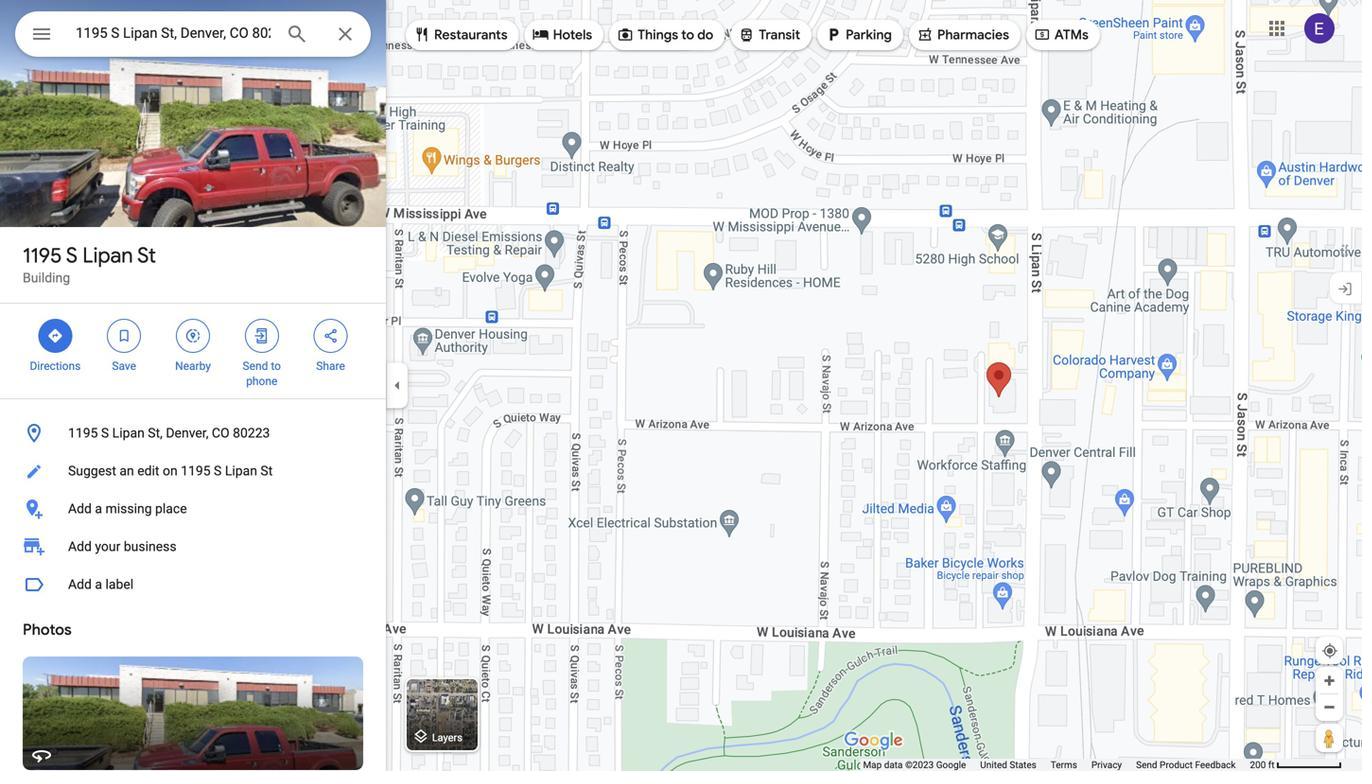 Task type: locate. For each thing, give the bounding box(es) containing it.
a
[[95, 501, 102, 517], [95, 577, 102, 592]]

1195 up building
[[23, 242, 62, 269]]

2 a from the top
[[95, 577, 102, 592]]

send product feedback
[[1136, 759, 1236, 771]]

terms button
[[1051, 759, 1077, 771]]

s
[[66, 242, 78, 269], [101, 425, 109, 441], [214, 463, 222, 479]]

lipan for st
[[83, 242, 133, 269]]

co
[[212, 425, 230, 441]]

google account: eesa khan  
(eesa.khan@adept.ai) image
[[1305, 13, 1335, 44]]

lipan
[[83, 242, 133, 269], [112, 425, 145, 441], [225, 463, 257, 479]]

parking
[[846, 26, 892, 44]]

add for add a missing place
[[68, 501, 92, 517]]

lipan up 
[[83, 242, 133, 269]]

send
[[243, 359, 268, 373], [1136, 759, 1158, 771]]

map data ©2023 google
[[863, 759, 966, 771]]

1 vertical spatial send
[[1136, 759, 1158, 771]]

1195 right on
[[181, 463, 211, 479]]

1195 inside button
[[181, 463, 211, 479]]

add down suggest
[[68, 501, 92, 517]]

to
[[681, 26, 694, 44], [271, 359, 281, 373]]

2 horizontal spatial 1195
[[181, 463, 211, 479]]

privacy
[[1092, 759, 1122, 771]]

1 horizontal spatial send
[[1136, 759, 1158, 771]]

2 vertical spatial add
[[68, 577, 92, 592]]

product
[[1160, 759, 1193, 771]]

phone
[[246, 375, 278, 388]]

1 vertical spatial st
[[261, 463, 273, 479]]

1 vertical spatial to
[[271, 359, 281, 373]]

states
[[1010, 759, 1037, 771]]

a left the label
[[95, 577, 102, 592]]

1195 s lipan st, denver, co 80223 button
[[0, 414, 386, 452]]

add your business link
[[0, 528, 386, 566]]

google
[[936, 759, 966, 771]]

1 vertical spatial s
[[101, 425, 109, 441]]


[[1034, 24, 1051, 45]]

missing
[[105, 501, 152, 517]]

2 vertical spatial lipan
[[225, 463, 257, 479]]


[[322, 325, 339, 346]]

1195 inside the 1195 s lipan st building
[[23, 242, 62, 269]]

lipan inside the 1195 s lipan st building
[[83, 242, 133, 269]]

0 horizontal spatial 1195
[[23, 242, 62, 269]]

map
[[863, 759, 882, 771]]


[[917, 24, 934, 45]]

200 ft
[[1250, 759, 1275, 771]]

footer containing map data ©2023 google
[[863, 759, 1250, 771]]

1 horizontal spatial st
[[261, 463, 273, 479]]

denver,
[[166, 425, 209, 441]]


[[253, 325, 270, 346]]

nearby
[[175, 359, 211, 373]]

add inside add your business link
[[68, 539, 92, 554]]


[[617, 24, 634, 45]]


[[825, 24, 842, 45]]

0 horizontal spatial to
[[271, 359, 281, 373]]

add inside add a missing place button
[[68, 501, 92, 517]]

zoom in image
[[1323, 674, 1337, 688]]

1 horizontal spatial s
[[101, 425, 109, 441]]

add inside "add a label" button
[[68, 577, 92, 592]]

add for add a label
[[68, 577, 92, 592]]

show your location image
[[1322, 642, 1339, 659]]

s inside button
[[101, 425, 109, 441]]

add left your
[[68, 539, 92, 554]]

business
[[124, 539, 177, 554]]

to left the do
[[681, 26, 694, 44]]

s down co
[[214, 463, 222, 479]]

0 horizontal spatial send
[[243, 359, 268, 373]]

pharmacies
[[937, 26, 1009, 44]]

0 horizontal spatial s
[[66, 242, 78, 269]]

lipan inside button
[[112, 425, 145, 441]]

lipan left st,
[[112, 425, 145, 441]]

st
[[137, 242, 156, 269], [261, 463, 273, 479]]

to inside the send to phone
[[271, 359, 281, 373]]

 pharmacies
[[917, 24, 1009, 45]]

to up phone
[[271, 359, 281, 373]]

0 vertical spatial 1195
[[23, 242, 62, 269]]

1195 s lipan st, denver, co 80223
[[68, 425, 270, 441]]

s inside the 1195 s lipan st building
[[66, 242, 78, 269]]

1195
[[23, 242, 62, 269], [68, 425, 98, 441], [181, 463, 211, 479]]

a left missing
[[95, 501, 102, 517]]

2 vertical spatial 1195
[[181, 463, 211, 479]]

add left the label
[[68, 577, 92, 592]]

atms
[[1055, 26, 1089, 44]]

send inside the send to phone
[[243, 359, 268, 373]]

add for add your business
[[68, 539, 92, 554]]

s up building
[[66, 242, 78, 269]]

send left product
[[1136, 759, 1158, 771]]

on
[[163, 463, 178, 479]]

 parking
[[825, 24, 892, 45]]

1 vertical spatial lipan
[[112, 425, 145, 441]]

0 vertical spatial st
[[137, 242, 156, 269]]

your
[[95, 539, 120, 554]]

1195 inside button
[[68, 425, 98, 441]]

 search field
[[15, 11, 371, 61]]

1 vertical spatial 1195
[[68, 425, 98, 441]]

a for missing
[[95, 501, 102, 517]]

0 horizontal spatial st
[[137, 242, 156, 269]]

 hotels
[[532, 24, 592, 45]]

0 vertical spatial send
[[243, 359, 268, 373]]

st,
[[148, 425, 163, 441]]

footer
[[863, 759, 1250, 771]]

collapse side panel image
[[387, 375, 408, 396]]

hotels
[[553, 26, 592, 44]]

send up phone
[[243, 359, 268, 373]]

photos
[[23, 620, 72, 640]]

1 a from the top
[[95, 501, 102, 517]]

1 add from the top
[[68, 501, 92, 517]]

send inside button
[[1136, 759, 1158, 771]]

edit
[[137, 463, 159, 479]]

0 vertical spatial s
[[66, 242, 78, 269]]

3 add from the top
[[68, 577, 92, 592]]

1 vertical spatial a
[[95, 577, 102, 592]]

0 vertical spatial lipan
[[83, 242, 133, 269]]

0 vertical spatial to
[[681, 26, 694, 44]]

2 add from the top
[[68, 539, 92, 554]]

s up suggest
[[101, 425, 109, 441]]

1 horizontal spatial 1195
[[68, 425, 98, 441]]

1 vertical spatial add
[[68, 539, 92, 554]]

0 vertical spatial add
[[68, 501, 92, 517]]

lipan down the 80223
[[225, 463, 257, 479]]

1195 up suggest
[[68, 425, 98, 441]]

do
[[697, 26, 714, 44]]

0 vertical spatial a
[[95, 501, 102, 517]]

2 vertical spatial s
[[214, 463, 222, 479]]

add
[[68, 501, 92, 517], [68, 539, 92, 554], [68, 577, 92, 592]]

2 horizontal spatial s
[[214, 463, 222, 479]]

1 horizontal spatial to
[[681, 26, 694, 44]]

None field
[[76, 22, 271, 44]]

200 ft button
[[1250, 759, 1342, 771]]

privacy button
[[1092, 759, 1122, 771]]



Task type: vqa. For each thing, say whether or not it's contained in the screenshot.
""
yes



Task type: describe. For each thing, give the bounding box(es) containing it.
1195 for st,
[[68, 425, 98, 441]]

a for label
[[95, 577, 102, 592]]

1195 s lipan st main content
[[0, 0, 386, 771]]

google maps element
[[0, 0, 1362, 771]]

data
[[884, 759, 903, 771]]

200
[[1250, 759, 1266, 771]]

©2023
[[905, 759, 934, 771]]

layers
[[432, 732, 463, 743]]

share
[[316, 359, 345, 373]]

send for send product feedback
[[1136, 759, 1158, 771]]

none field inside 1195 s lipan st, denver, co 80223 "field"
[[76, 22, 271, 44]]

 atms
[[1034, 24, 1089, 45]]

save
[[112, 359, 136, 373]]


[[738, 24, 755, 45]]

things
[[638, 26, 678, 44]]

add a label
[[68, 577, 134, 592]]


[[532, 24, 549, 45]]

add a missing place button
[[0, 490, 386, 528]]

s for st,
[[101, 425, 109, 441]]


[[30, 20, 53, 48]]

add your business
[[68, 539, 177, 554]]

1195 S Lipan St, Denver, CO 80223 field
[[15, 11, 371, 57]]

actions for 1195 s lipan st region
[[0, 304, 386, 398]]


[[413, 24, 430, 45]]

lipan inside button
[[225, 463, 257, 479]]

united
[[980, 759, 1007, 771]]

1195 for st
[[23, 242, 62, 269]]

 transit
[[738, 24, 800, 45]]

s for st
[[66, 242, 78, 269]]

suggest
[[68, 463, 116, 479]]


[[47, 325, 64, 346]]

building
[[23, 270, 70, 286]]


[[116, 325, 133, 346]]

united states
[[980, 759, 1037, 771]]

place
[[155, 501, 187, 517]]

ft
[[1268, 759, 1275, 771]]

add a label button
[[0, 566, 386, 604]]

s inside button
[[214, 463, 222, 479]]

zoom out image
[[1323, 700, 1337, 714]]

 restaurants
[[413, 24, 508, 45]]

show street view coverage image
[[1316, 724, 1343, 752]]

send product feedback button
[[1136, 759, 1236, 771]]

1195 s lipan st building
[[23, 242, 156, 286]]

united states button
[[980, 759, 1037, 771]]

an
[[120, 463, 134, 479]]

send to phone
[[243, 359, 281, 388]]

 things to do
[[617, 24, 714, 45]]

footer inside google maps element
[[863, 759, 1250, 771]]

restaurants
[[434, 26, 508, 44]]

to inside  things to do
[[681, 26, 694, 44]]

transit
[[759, 26, 800, 44]]

send for send to phone
[[243, 359, 268, 373]]

80223
[[233, 425, 270, 441]]

lipan for st,
[[112, 425, 145, 441]]

suggest an edit on 1195 s lipan st button
[[0, 452, 386, 490]]

suggest an edit on 1195 s lipan st
[[68, 463, 273, 479]]


[[184, 325, 202, 346]]

st inside button
[[261, 463, 273, 479]]

 button
[[15, 11, 68, 61]]

add a missing place
[[68, 501, 187, 517]]

directions
[[30, 359, 81, 373]]

st inside the 1195 s lipan st building
[[137, 242, 156, 269]]

terms
[[1051, 759, 1077, 771]]

feedback
[[1195, 759, 1236, 771]]

label
[[105, 577, 134, 592]]



